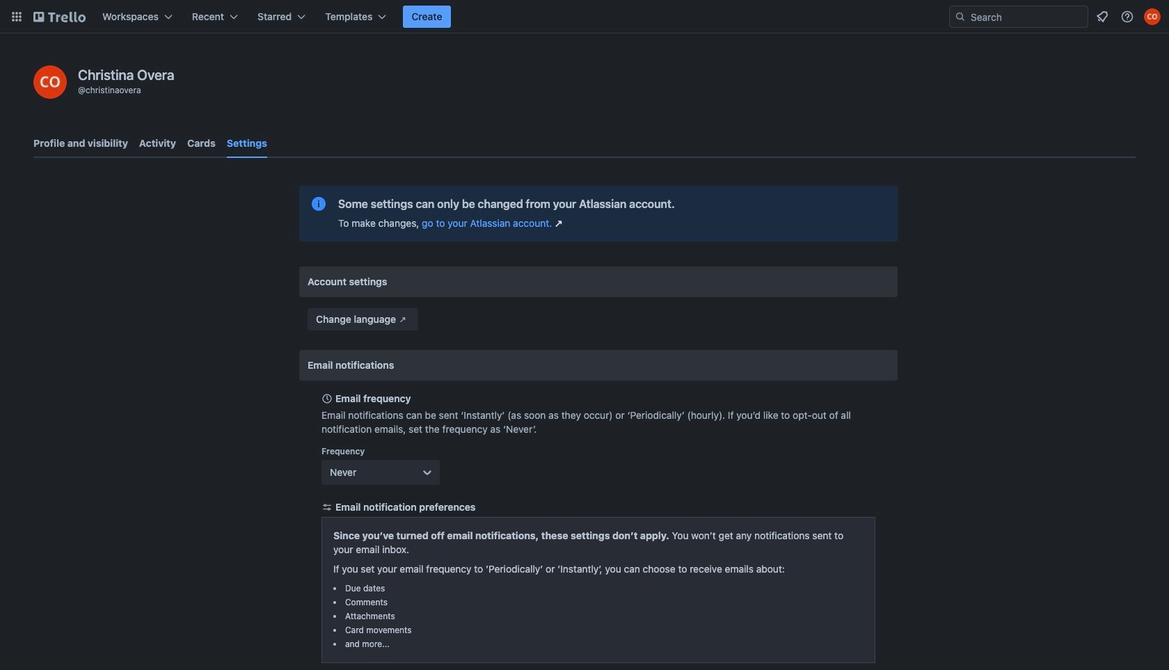Task type: describe. For each thing, give the bounding box(es) containing it.
0 notifications image
[[1094, 8, 1111, 25]]

primary element
[[0, 0, 1169, 33]]

0 horizontal spatial christina overa (christinaovera) image
[[33, 65, 67, 99]]

back to home image
[[33, 6, 86, 28]]



Task type: locate. For each thing, give the bounding box(es) containing it.
1 horizontal spatial christina overa (christinaovera) image
[[1144, 8, 1161, 25]]

open information menu image
[[1121, 10, 1135, 24]]

sm image
[[396, 313, 410, 326]]

christina overa (christinaovera) image
[[1144, 8, 1161, 25], [33, 65, 67, 99]]

search image
[[955, 11, 966, 22]]

christina overa (christinaovera) image down back to home image
[[33, 65, 67, 99]]

1 vertical spatial christina overa (christinaovera) image
[[33, 65, 67, 99]]

Search field
[[966, 7, 1088, 26]]

0 vertical spatial christina overa (christinaovera) image
[[1144, 8, 1161, 25]]

christina overa (christinaovera) image right the open information menu icon
[[1144, 8, 1161, 25]]



Task type: vqa. For each thing, say whether or not it's contained in the screenshot.
bottommost Christina Overa (christinaovera) image
yes



